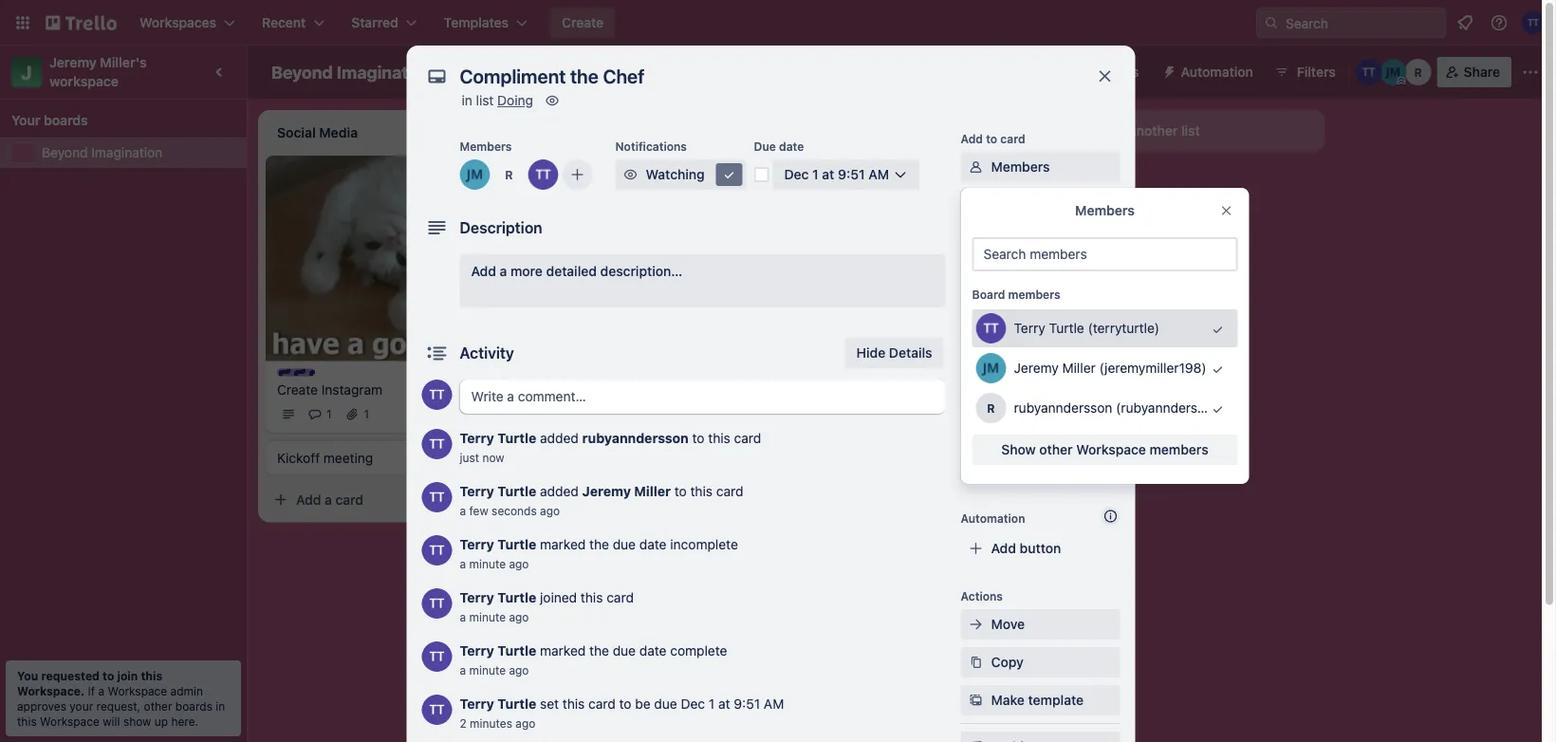 Task type: describe. For each thing, give the bounding box(es) containing it.
workspace visible
[[515, 64, 628, 80]]

1 vertical spatial members
[[991, 159, 1050, 175]]

workspace.
[[17, 684, 85, 697]]

instagram
[[321, 381, 383, 397]]

request,
[[96, 699, 141, 713]]

cover
[[991, 349, 1028, 364]]

custom
[[991, 387, 1040, 402]]

create instagram
[[277, 381, 383, 397]]

dec 1 at 9:51 am button
[[773, 159, 920, 190]]

color: purple, title: none image
[[277, 369, 315, 376]]

custom fields button
[[961, 385, 1120, 404]]

a few seconds ago link
[[460, 504, 560, 517]]

terry for terry turtle marked the due date incomplete a minute ago
[[460, 537, 494, 552]]

due for complete
[[613, 643, 636, 659]]

1 inside terry turtle set this card to be due dec 1 at 9:51 am 2 minutes ago
[[709, 696, 715, 712]]

ago inside terry turtle marked the due date complete a minute ago
[[509, 663, 529, 677]]

card inside terry turtle added jeremy miller to this card a few seconds ago
[[716, 483, 743, 499]]

add down add a more detailed description…
[[566, 286, 591, 302]]

sm image for automation 'button' on the top right of page
[[1154, 57, 1181, 83]]

admin
[[170, 684, 203, 697]]

r for rubyanndersson (rubyanndersson) icon
[[756, 245, 762, 256]]

card inside terry turtle added rubyanndersson to this card just now
[[734, 430, 761, 446]]

thoughts
[[566, 164, 618, 177]]

add another list
[[1101, 123, 1200, 139]]

terry for terry turtle marked the due date complete a minute ago
[[460, 643, 494, 659]]

r button for the middle jeremy miller (jeremymiller198) icon
[[748, 239, 770, 262]]

terry turtle (terryturtle)
[[1014, 320, 1160, 336]]

move link
[[961, 609, 1120, 640]]

thinking
[[547, 176, 599, 192]]

due for incomplete
[[613, 537, 636, 552]]

jeremy miller (jeremymiller198)
[[1014, 360, 1207, 376]]

this inside if a workspace admin approves your request, other boards in this workspace will show up here.
[[17, 714, 37, 728]]

j
[[21, 61, 32, 83]]

in inside if a workspace admin approves your request, other boards in this workspace will show up here.
[[216, 699, 225, 713]]

copy link
[[961, 647, 1120, 677]]

approves
[[17, 699, 66, 713]]

thoughts thinking
[[547, 164, 618, 192]]

open information menu image
[[1490, 13, 1509, 32]]

add members to card image
[[570, 165, 585, 184]]

card inside terry turtle joined this card a minute ago
[[607, 590, 634, 605]]

beyond inside beyond imagination link
[[42, 145, 88, 160]]

add to card
[[961, 132, 1025, 145]]

create button
[[550, 8, 615, 38]]

a inside terry turtle marked the due date incomplete a minute ago
[[460, 557, 466, 570]]

0 horizontal spatial members
[[460, 139, 512, 153]]

terry turtle marked the due date incomplete a minute ago
[[460, 537, 738, 570]]

turtle for terry turtle added rubyanndersson to this card just now
[[497, 430, 536, 446]]

Dec 1 checkbox
[[547, 239, 605, 262]]

0 horizontal spatial r button
[[494, 159, 524, 190]]

just
[[460, 451, 479, 464]]

a minute ago link for marked the due date incomplete
[[460, 557, 529, 570]]

customize views image
[[734, 63, 753, 82]]

r button for jeremy miller (jeremymiller198) image
[[1405, 59, 1432, 85]]

1 vertical spatial rubyanndersson (rubyanndersson) element
[[976, 393, 1006, 423]]

add a card for create from template… icon
[[296, 491, 363, 507]]

jeremy inside terry turtle added jeremy miller to this card a few seconds ago
[[582, 483, 631, 499]]

here.
[[171, 714, 198, 728]]

turtle for terry turtle joined this card a minute ago
[[497, 590, 536, 605]]

will
[[103, 714, 120, 728]]

board link
[[643, 57, 724, 87]]

due date
[[754, 139, 804, 153]]

imagination inside board name text box
[[337, 62, 433, 82]]

0 vertical spatial other
[[1039, 442, 1073, 457]]

add a card for create from template… image
[[835, 172, 902, 188]]

terry for terry turtle set this card to be due dec 1 at 9:51 am 2 minutes ago
[[460, 696, 494, 712]]

dec 1 at 9:51 am
[[784, 167, 889, 182]]

sm image for make template link
[[966, 691, 985, 710]]

due
[[754, 139, 776, 153]]

make
[[991, 692, 1025, 708]]

dec inside terry turtle set this card to be due dec 1 at 9:51 am 2 minutes ago
[[681, 696, 705, 712]]

labels link
[[961, 190, 1120, 220]]

search image
[[1264, 15, 1279, 30]]

jeremy miller's workspace
[[49, 55, 150, 89]]

ups inside button
[[1114, 64, 1139, 80]]

now
[[482, 451, 504, 464]]

checklist link
[[961, 228, 1120, 258]]

1 horizontal spatial miller
[[1062, 360, 1096, 376]]

your boards
[[11, 112, 88, 128]]

sm image for watching
[[621, 165, 640, 184]]

a minute ago link for joined this card
[[460, 610, 529, 623]]

1 horizontal spatial rubyanndersson
[[1014, 400, 1112, 416]]

up
[[154, 714, 168, 728]]

add up members link
[[961, 132, 983, 145]]

add power-ups
[[991, 463, 1089, 478]]

this inside terry turtle set this card to be due dec 1 at 9:51 am 2 minutes ago
[[563, 696, 585, 712]]

a inside if a workspace admin approves your request, other boards in this workspace will show up here.
[[98, 684, 104, 697]]

sm image inside watching button
[[720, 165, 739, 184]]

button
[[1020, 540, 1061, 556]]

Board name text field
[[262, 57, 443, 87]]

0 horizontal spatial members
[[1008, 288, 1060, 301]]

incomplete
[[670, 537, 738, 552]]

back to home image
[[46, 8, 117, 38]]

2 horizontal spatial jeremy miller (jeremymiller198) image
[[976, 353, 1006, 383]]

jeremy miller (jeremymiller198) image
[[1380, 59, 1407, 85]]

compliment the chef link
[[547, 216, 767, 235]]

description…
[[600, 263, 682, 279]]

add a more detailed description…
[[471, 263, 682, 279]]

a inside terry turtle marked the due date complete a minute ago
[[460, 663, 466, 677]]

kickoff meeting
[[277, 450, 373, 465]]

sm image for copy
[[966, 653, 985, 672]]

0 horizontal spatial boards
[[44, 112, 88, 128]]

to inside you requested to join this workspace.
[[102, 669, 114, 682]]

terry turtle marked the due date complete a minute ago
[[460, 643, 727, 677]]

share
[[1464, 64, 1500, 80]]

the for incomplete
[[589, 537, 609, 552]]

add a card button for create from template… image
[[805, 165, 1017, 195]]

due inside terry turtle set this card to be due dec 1 at 9:51 am 2 minutes ago
[[654, 696, 677, 712]]

you
[[17, 669, 38, 682]]

cover link
[[961, 342, 1120, 372]]

dec for dec 1
[[569, 244, 590, 257]]

this inside terry turtle joined this card a minute ago
[[581, 590, 603, 605]]

compliment the chef
[[547, 218, 677, 233]]

your
[[70, 699, 93, 713]]

card inside terry turtle set this card to be due dec 1 at 9:51 am 2 minutes ago
[[588, 696, 616, 712]]

r for the bottom the rubyanndersson (rubyanndersson) element
[[987, 401, 995, 415]]

power-ups button
[[1032, 57, 1151, 87]]

turtle for terry turtle (terryturtle)
[[1049, 320, 1084, 336]]

rubyanndersson (rubyanndersson)
[[1014, 400, 1224, 416]]

in list doing
[[462, 93, 533, 108]]

if
[[88, 684, 95, 697]]

your boards with 1 items element
[[11, 109, 226, 132]]

add down kickoff
[[296, 491, 321, 507]]

marked for marked the due date incomplete
[[540, 537, 586, 552]]

doing link
[[497, 93, 533, 108]]

1 horizontal spatial add a card button
[[535, 279, 748, 309]]

terry turtle set this card to be due dec 1 at 9:51 am 2 minutes ago
[[460, 696, 784, 730]]

add a card button for create from template… icon
[[266, 484, 478, 515]]

list inside add another list button
[[1181, 123, 1200, 139]]

create instagram link
[[277, 380, 497, 399]]

r for rubyanndersson (rubyanndersson) image
[[1414, 65, 1422, 79]]

move
[[991, 616, 1025, 632]]

workspace inside button
[[515, 64, 585, 80]]

compliment
[[547, 218, 621, 233]]

1 inside option
[[594, 244, 599, 257]]

sm image down workspace visible button
[[543, 91, 562, 110]]

minute for marked the due date incomplete
[[469, 557, 506, 570]]

1 horizontal spatial jeremy miller (jeremymiller198) image
[[721, 239, 744, 262]]

(rubyanndersson)
[[1116, 400, 1224, 416]]

attachment button
[[961, 304, 1120, 334]]

power- inside button
[[1070, 64, 1114, 80]]

1 vertical spatial power-ups
[[961, 436, 1022, 449]]

few
[[469, 504, 488, 517]]

sm image down make template link
[[966, 737, 985, 742]]

create from template… image
[[1025, 173, 1040, 188]]

beyond imagination link
[[42, 143, 235, 162]]



Task type: vqa. For each thing, say whether or not it's contained in the screenshot.
'Trello'
no



Task type: locate. For each thing, give the bounding box(es) containing it.
(terryturtle)
[[1088, 320, 1160, 336]]

marked
[[540, 537, 586, 552], [540, 643, 586, 659]]

description
[[460, 219, 542, 237]]

r for the top the rubyanndersson (rubyanndersson) element
[[505, 168, 513, 181]]

(jeremymiller198)
[[1099, 360, 1207, 376]]

0 vertical spatial power-ups
[[1070, 64, 1139, 80]]

ago inside terry turtle set this card to be due dec 1 at 9:51 am 2 minutes ago
[[516, 716, 535, 730]]

1 vertical spatial board
[[972, 288, 1005, 301]]

0 vertical spatial add a card button
[[805, 165, 1017, 195]]

0 vertical spatial date
[[779, 139, 804, 153]]

0 vertical spatial miller
[[1062, 360, 1096, 376]]

2 vertical spatial due
[[654, 696, 677, 712]]

this down approves
[[17, 714, 37, 728]]

this member was added to card image down (jeremymiller198)
[[1198, 389, 1238, 429]]

1 this member was added to card image from the top
[[1198, 349, 1238, 389]]

0 horizontal spatial dec
[[569, 244, 590, 257]]

turtle up 2 minutes ago link
[[497, 696, 536, 712]]

0 vertical spatial add a card
[[835, 172, 902, 188]]

marked inside terry turtle marked the due date complete a minute ago
[[540, 643, 586, 659]]

date inside terry turtle marked the due date complete a minute ago
[[639, 643, 667, 659]]

sm image for labels link
[[966, 195, 985, 214]]

detailed
[[546, 263, 597, 279]]

1 horizontal spatial add a card
[[566, 286, 633, 302]]

Search members text field
[[972, 237, 1238, 271]]

at inside terry turtle set this card to be due dec 1 at 9:51 am 2 minutes ago
[[718, 696, 730, 712]]

am
[[869, 167, 889, 182], [764, 696, 784, 712]]

0 vertical spatial automation
[[1181, 64, 1253, 80]]

2 vertical spatial r button
[[748, 239, 770, 262]]

1 horizontal spatial jeremy
[[582, 483, 631, 499]]

this
[[708, 430, 730, 446], [690, 483, 713, 499], [581, 590, 603, 605], [141, 669, 162, 682], [563, 696, 585, 712], [17, 714, 37, 728]]

turtle for terry turtle marked the due date complete a minute ago
[[497, 643, 536, 659]]

r down mark due date as complete option
[[756, 245, 762, 256]]

to inside terry turtle set this card to be due dec 1 at 9:51 am 2 minutes ago
[[619, 696, 632, 712]]

terry for terry turtle (terryturtle)
[[1014, 320, 1045, 336]]

1
[[812, 167, 819, 182], [594, 244, 599, 257], [326, 407, 332, 421], [364, 407, 369, 421], [709, 696, 715, 712]]

to left "be"
[[619, 696, 632, 712]]

create for create
[[562, 15, 604, 30]]

add a card button down add to card
[[805, 165, 1017, 195]]

notifications
[[615, 139, 687, 153]]

terry turtle joined this card a minute ago
[[460, 590, 634, 623]]

this inside terry turtle added rubyanndersson to this card just now
[[708, 430, 730, 446]]

joined
[[540, 590, 577, 605]]

1 a minute ago link from the top
[[460, 557, 529, 570]]

ago inside terry turtle joined this card a minute ago
[[509, 610, 529, 623]]

1 vertical spatial members
[[1150, 442, 1208, 457]]

ago up terry turtle marked the due date complete a minute ago
[[509, 610, 529, 623]]

turtle inside terry turtle added jeremy miller to this card a few seconds ago
[[497, 483, 536, 499]]

dates button
[[961, 266, 1120, 296]]

sm image down add to card
[[966, 158, 985, 176]]

members up attachment
[[1008, 288, 1060, 301]]

this right join
[[141, 669, 162, 682]]

this member was added to card image for (rubyanndersson)
[[1198, 389, 1238, 429]]

this member was added to card image for (jeremymiller198)
[[1198, 349, 1238, 389]]

primary element
[[0, 0, 1556, 46]]

ago
[[540, 504, 560, 517], [509, 557, 529, 570], [509, 610, 529, 623], [509, 663, 529, 677], [516, 716, 535, 730]]

date left incomplete
[[639, 537, 667, 552]]

added up 'a few seconds ago' link
[[540, 483, 579, 499]]

0 vertical spatial marked
[[540, 537, 586, 552]]

turtle for terry turtle added jeremy miller to this card a few seconds ago
[[497, 483, 536, 499]]

am inside dec 1 at 9:51 am button
[[869, 167, 889, 182]]

jeremy for jeremy miller (jeremymiller198)
[[1014, 360, 1059, 376]]

0 vertical spatial members
[[1008, 288, 1060, 301]]

create from template… image
[[486, 492, 501, 507]]

be
[[635, 696, 651, 712]]

this right the joined
[[581, 590, 603, 605]]

minute inside terry turtle marked the due date complete a minute ago
[[469, 663, 506, 677]]

0 notifications image
[[1454, 11, 1476, 34]]

workspace
[[49, 74, 119, 89]]

create inside button
[[562, 15, 604, 30]]

miller inside terry turtle added jeremy miller to this card a few seconds ago
[[634, 483, 671, 499]]

2 vertical spatial the
[[589, 643, 609, 659]]

members up labels
[[991, 159, 1050, 175]]

copy
[[991, 654, 1024, 670]]

2 vertical spatial minute
[[469, 663, 506, 677]]

show menu image
[[1521, 63, 1540, 82]]

terry turtle (terryturtle) image
[[1356, 59, 1382, 85], [528, 159, 558, 190], [695, 239, 717, 262], [422, 429, 452, 459], [422, 482, 452, 512], [422, 535, 452, 566], [422, 588, 452, 619], [422, 695, 452, 725]]

1 vertical spatial in
[[216, 699, 225, 713]]

turtle down seconds
[[497, 537, 536, 552]]

minute inside terry turtle marked the due date incomplete a minute ago
[[469, 557, 506, 570]]

None text field
[[450, 59, 1076, 93]]

power- left show
[[961, 436, 1000, 449]]

jeremy inside jeremy miller's workspace
[[49, 55, 97, 70]]

turtle
[[1049, 320, 1084, 336], [497, 430, 536, 446], [497, 483, 536, 499], [497, 537, 536, 552], [497, 590, 536, 605], [497, 643, 536, 659], [497, 696, 536, 712]]

0 horizontal spatial 9:51
[[734, 696, 760, 712]]

1 vertical spatial beyond
[[42, 145, 88, 160]]

thinking link
[[547, 175, 767, 194]]

to down write a comment text field
[[692, 430, 705, 446]]

make template
[[991, 692, 1084, 708]]

add button
[[991, 540, 1061, 556]]

turtle inside terry turtle joined this card a minute ago
[[497, 590, 536, 605]]

sm image for members link
[[966, 158, 985, 176]]

sm image inside labels link
[[966, 195, 985, 214]]

add right mark due date as complete option
[[835, 172, 860, 188]]

0 horizontal spatial board
[[676, 64, 713, 80]]

terry turtle added rubyanndersson to this card just now
[[460, 430, 761, 464]]

1 vertical spatial at
[[718, 696, 730, 712]]

doing
[[497, 93, 533, 108]]

0 vertical spatial 9:51
[[838, 167, 865, 182]]

sm image for move
[[966, 615, 985, 634]]

dec
[[784, 167, 809, 182], [569, 244, 590, 257], [681, 696, 705, 712]]

members
[[460, 139, 512, 153], [991, 159, 1050, 175], [1075, 203, 1135, 218]]

sm image inside move link
[[966, 615, 985, 634]]

jeremy for jeremy miller's workspace
[[49, 55, 97, 70]]

1 vertical spatial list
[[1181, 123, 1200, 139]]

power-ups
[[1070, 64, 1139, 80], [961, 436, 1022, 449]]

0 vertical spatial board
[[676, 64, 713, 80]]

1 vertical spatial ups
[[1000, 436, 1022, 449]]

1 horizontal spatial rubyanndersson (rubyanndersson) element
[[976, 393, 1006, 423]]

board for board members
[[972, 288, 1005, 301]]

r button down mark due date as complete option
[[748, 239, 770, 262]]

rubyanndersson inside terry turtle added rubyanndersson to this card just now
[[582, 430, 689, 446]]

0 vertical spatial list
[[476, 93, 494, 108]]

1 horizontal spatial power-ups
[[1070, 64, 1139, 80]]

add power-ups link
[[961, 455, 1120, 486]]

other up add power-ups
[[1039, 442, 1073, 457]]

the inside terry turtle marked the due date complete a minute ago
[[589, 643, 609, 659]]

1 down complete
[[709, 696, 715, 712]]

members up search members text field
[[1075, 203, 1135, 218]]

minute for marked the due date complete
[[469, 663, 506, 677]]

show
[[1001, 442, 1036, 457]]

0 vertical spatial due
[[613, 537, 636, 552]]

1 vertical spatial power-
[[961, 436, 1000, 449]]

if a workspace admin approves your request, other boards in this workspace will show up here.
[[17, 684, 225, 728]]

r button up the description
[[494, 159, 524, 190]]

beyond inside board name text box
[[271, 62, 333, 82]]

Write a comment text field
[[460, 380, 946, 414]]

0 vertical spatial the
[[624, 218, 644, 233]]

this member was added to card image up (rubyanndersson) at the bottom right
[[1198, 349, 1238, 389]]

turtle inside terry turtle marked the due date incomplete a minute ago
[[497, 537, 536, 552]]

the inside terry turtle marked the due date incomplete a minute ago
[[589, 537, 609, 552]]

sm image up another
[[1154, 57, 1181, 83]]

board inside board link
[[676, 64, 713, 80]]

terry turtle (terryturtle) image
[[1522, 11, 1545, 34], [976, 313, 1006, 343], [422, 380, 452, 410], [478, 403, 501, 425], [422, 641, 452, 672]]

kickoff
[[277, 450, 320, 465]]

due right "be"
[[654, 696, 677, 712]]

1 vertical spatial rubyanndersson
[[582, 430, 689, 446]]

due inside terry turtle marked the due date incomplete a minute ago
[[613, 537, 636, 552]]

marked inside terry turtle marked the due date incomplete a minute ago
[[540, 537, 586, 552]]

0 horizontal spatial list
[[476, 93, 494, 108]]

1 vertical spatial due
[[613, 643, 636, 659]]

a
[[864, 172, 871, 188], [500, 263, 507, 279], [594, 286, 601, 302], [325, 491, 332, 507], [460, 504, 466, 517], [460, 557, 466, 570], [460, 610, 466, 623], [460, 663, 466, 677], [98, 684, 104, 697]]

1 vertical spatial am
[[764, 696, 784, 712]]

r right jeremy miller (jeremymiller198) image
[[1414, 65, 1422, 79]]

sm image inside checklist link
[[966, 233, 985, 252]]

this right set
[[563, 696, 585, 712]]

ago up terry turtle joined this card a minute ago
[[509, 557, 529, 570]]

watching button
[[615, 159, 746, 190]]

hide details
[[856, 345, 932, 361]]

sm image for checklist link
[[966, 233, 985, 252]]

sm image left copy
[[966, 653, 985, 672]]

complete
[[670, 643, 727, 659]]

to
[[986, 132, 997, 145], [692, 430, 705, 446], [674, 483, 687, 499], [102, 669, 114, 682], [619, 696, 632, 712]]

minutes
[[470, 716, 512, 730]]

create inside "link"
[[277, 381, 318, 397]]

added for rubyanndersson
[[540, 430, 579, 446]]

1 added from the top
[[540, 430, 579, 446]]

checklist
[[991, 235, 1049, 250]]

workspace down rubyanndersson (rubyanndersson)
[[1076, 442, 1146, 457]]

sm image left cover on the top right of the page
[[966, 347, 985, 366]]

create down the color: purple, title: none image
[[277, 381, 318, 397]]

due
[[613, 537, 636, 552], [613, 643, 636, 659], [654, 696, 677, 712]]

create up workspace visible
[[562, 15, 604, 30]]

ups up 'add another list'
[[1114, 64, 1139, 80]]

sm image
[[543, 91, 562, 110], [621, 165, 640, 184], [966, 615, 985, 634], [966, 653, 985, 672]]

ago inside terry turtle added jeremy miller to this card a few seconds ago
[[540, 504, 560, 517]]

other up 'up'
[[144, 699, 172, 713]]

1 vertical spatial other
[[144, 699, 172, 713]]

a inside terry turtle joined this card a minute ago
[[460, 610, 466, 623]]

0 horizontal spatial am
[[764, 696, 784, 712]]

r inside icon
[[756, 245, 762, 256]]

1 vertical spatial a minute ago link
[[460, 610, 529, 623]]

dec for dec 1 at 9:51 am
[[784, 167, 809, 182]]

1 horizontal spatial r button
[[748, 239, 770, 262]]

ago inside terry turtle marked the due date incomplete a minute ago
[[509, 557, 529, 570]]

jeremy up the custom fields
[[1014, 360, 1059, 376]]

0 horizontal spatial power-ups
[[961, 436, 1022, 449]]

minute
[[469, 557, 506, 570], [469, 610, 506, 623], [469, 663, 506, 677]]

1 horizontal spatial beyond imagination
[[271, 62, 433, 82]]

miller down terry turtle added rubyanndersson to this card just now
[[634, 483, 671, 499]]

2
[[460, 716, 467, 730]]

in
[[462, 93, 472, 108], [216, 699, 225, 713]]

due inside terry turtle marked the due date complete a minute ago
[[613, 643, 636, 659]]

power-ups inside button
[[1070, 64, 1139, 80]]

jeremy down terry turtle added rubyanndersson to this card just now
[[582, 483, 631, 499]]

0 vertical spatial create
[[562, 15, 604, 30]]

jeremy miller (jeremymiller198) image
[[460, 159, 490, 190], [721, 239, 744, 262], [976, 353, 1006, 383]]

due down terry turtle added jeremy miller to this card a few seconds ago
[[613, 537, 636, 552]]

this member was added to card image
[[1198, 349, 1238, 389], [1198, 389, 1238, 429]]

you requested to join this workspace.
[[17, 669, 162, 697]]

power-ups down custom
[[961, 436, 1022, 449]]

add left button
[[991, 540, 1016, 556]]

workspace down join
[[108, 684, 167, 697]]

1 vertical spatial r button
[[494, 159, 524, 190]]

0 horizontal spatial other
[[144, 699, 172, 713]]

rubyanndersson (rubyanndersson) element
[[494, 159, 524, 190], [976, 393, 1006, 423]]

power-ups up 'add another list'
[[1070, 64, 1139, 80]]

rubyanndersson (rubyanndersson) image
[[1405, 59, 1432, 85]]

2 horizontal spatial add a card button
[[805, 165, 1017, 195]]

miller up the fields
[[1062, 360, 1096, 376]]

1 vertical spatial automation
[[961, 511, 1025, 525]]

rubyanndersson up terry turtle added jeremy miller to this card a few seconds ago
[[582, 430, 689, 446]]

add inside add a more detailed description… link
[[471, 263, 496, 279]]

9:51
[[838, 167, 865, 182], [734, 696, 760, 712]]

2 vertical spatial dec
[[681, 696, 705, 712]]

minute inside terry turtle joined this card a minute ago
[[469, 610, 506, 623]]

2 vertical spatial ups
[[1064, 463, 1089, 478]]

1 horizontal spatial imagination
[[337, 62, 433, 82]]

workspace up doing 'link'
[[515, 64, 585, 80]]

to inside terry turtle added rubyanndersson to this card just now
[[692, 430, 705, 446]]

turtle inside terry turtle set this card to be due dec 1 at 9:51 am 2 minutes ago
[[497, 696, 536, 712]]

boards right your
[[44, 112, 88, 128]]

added inside terry turtle added jeremy miller to this card a few seconds ago
[[540, 483, 579, 499]]

added inside terry turtle added rubyanndersson to this card just now
[[540, 430, 579, 446]]

Mark due date as complete checkbox
[[754, 167, 769, 182]]

board for board
[[676, 64, 713, 80]]

0 horizontal spatial jeremy miller (jeremymiller198) image
[[460, 159, 490, 190]]

sm image down notifications at the top left of the page
[[621, 165, 640, 184]]

beyond imagination inside board name text box
[[271, 62, 433, 82]]

add button button
[[961, 533, 1120, 564]]

1 vertical spatial imagination
[[91, 145, 162, 160]]

add another list button
[[1067, 110, 1325, 152]]

2 vertical spatial date
[[639, 643, 667, 659]]

1 vertical spatial create
[[277, 381, 318, 397]]

0 horizontal spatial imagination
[[91, 145, 162, 160]]

the up terry turtle set this card to be due dec 1 at 9:51 am 2 minutes ago
[[589, 643, 609, 659]]

list left doing
[[476, 93, 494, 108]]

to inside terry turtle added jeremy miller to this card a few seconds ago
[[674, 483, 687, 499]]

0 vertical spatial boards
[[44, 112, 88, 128]]

hide details link
[[845, 338, 944, 368]]

2 horizontal spatial r button
[[1405, 59, 1432, 85]]

boards down admin
[[175, 699, 213, 713]]

1 horizontal spatial beyond
[[271, 62, 333, 82]]

0 horizontal spatial in
[[216, 699, 225, 713]]

ups down show other workspace members
[[1064, 463, 1089, 478]]

your
[[11, 112, 40, 128]]

kickoff meeting link
[[277, 448, 497, 467]]

sm image left make
[[966, 691, 985, 710]]

Search field
[[1279, 9, 1445, 37]]

1 vertical spatial add a card button
[[535, 279, 748, 309]]

1 vertical spatial jeremy miller (jeremymiller198) image
[[721, 239, 744, 262]]

show other workspace members link
[[972, 435, 1238, 465]]

sm image
[[1154, 57, 1181, 83], [966, 158, 985, 176], [720, 165, 739, 184], [966, 195, 985, 214], [966, 233, 985, 252], [966, 347, 985, 366], [966, 691, 985, 710], [966, 737, 985, 742]]

turtle inside terry turtle marked the due date complete a minute ago
[[497, 643, 536, 659]]

date for complete
[[639, 643, 667, 659]]

automation inside 'button'
[[1181, 64, 1253, 80]]

template
[[1028, 692, 1084, 708]]

0 horizontal spatial at
[[718, 696, 730, 712]]

dec inside option
[[569, 244, 590, 257]]

boards inside if a workspace admin approves your request, other boards in this workspace will show up here.
[[175, 699, 213, 713]]

turtle down terry turtle joined this card a minute ago
[[497, 643, 536, 659]]

turtle left the joined
[[497, 590, 536, 605]]

dec inside button
[[784, 167, 809, 182]]

ago right seconds
[[540, 504, 560, 517]]

star or unstar board image
[[454, 65, 469, 80]]

turtle for terry turtle marked the due date incomplete a minute ago
[[497, 537, 536, 552]]

this member was added to card image
[[1198, 309, 1238, 349]]

just now link
[[460, 451, 504, 464]]

members link
[[961, 152, 1120, 182]]

sm image inside make template link
[[966, 691, 985, 710]]

terry inside terry turtle marked the due date complete a minute ago
[[460, 643, 494, 659]]

1 vertical spatial added
[[540, 483, 579, 499]]

rubyanndersson (rubyanndersson) image
[[748, 239, 770, 262]]

sm image inside watching button
[[621, 165, 640, 184]]

rubyanndersson (rubyanndersson) element up show
[[976, 393, 1006, 423]]

1 down compliment
[[594, 244, 599, 257]]

dec up add a more detailed description…
[[569, 244, 590, 257]]

terry for terry turtle joined this card a minute ago
[[460, 590, 494, 605]]

a minute ago link for marked the due date complete
[[460, 663, 529, 677]]

0 vertical spatial added
[[540, 430, 579, 446]]

rubyanndersson (rubyanndersson) element up the description
[[494, 159, 524, 190]]

added up terry turtle added jeremy miller to this card a few seconds ago
[[540, 430, 579, 446]]

sm image inside cover 'link'
[[966, 347, 985, 366]]

jeremy miller (jeremymiller198) image up custom
[[976, 353, 1006, 383]]

terry for terry turtle added jeremy miller to this card a few seconds ago
[[460, 483, 494, 499]]

date inside terry turtle marked the due date incomplete a minute ago
[[639, 537, 667, 552]]

the left the chef at the top left
[[624, 218, 644, 233]]

filters button
[[1268, 57, 1341, 87]]

1 vertical spatial marked
[[540, 643, 586, 659]]

other
[[1039, 442, 1073, 457], [144, 699, 172, 713]]

jeremy miller (jeremymiller198) image up the description
[[460, 159, 490, 190]]

marked for marked the due date complete
[[540, 643, 586, 659]]

0 horizontal spatial power-
[[961, 436, 1000, 449]]

1 vertical spatial boards
[[175, 699, 213, 713]]

dec 1
[[569, 244, 599, 257]]

1 horizontal spatial in
[[462, 93, 472, 108]]

terry
[[1014, 320, 1045, 336], [460, 430, 494, 446], [460, 483, 494, 499], [460, 537, 494, 552], [460, 590, 494, 605], [460, 643, 494, 659], [460, 696, 494, 712]]

2 vertical spatial members
[[1075, 203, 1135, 218]]

2 horizontal spatial members
[[1075, 203, 1135, 218]]

9:51 inside terry turtle set this card to be due dec 1 at 9:51 am 2 minutes ago
[[734, 696, 760, 712]]

0 vertical spatial rubyanndersson (rubyanndersson) element
[[494, 159, 524, 190]]

watching
[[646, 167, 705, 182]]

automation button
[[1154, 57, 1265, 87]]

sm image inside automation 'button'
[[1154, 57, 1181, 83]]

this inside terry turtle added jeremy miller to this card a few seconds ago
[[690, 483, 713, 499]]

add a card button down compliment the chef link
[[535, 279, 748, 309]]

terry inside terry turtle added jeremy miller to this card a few seconds ago
[[460, 483, 494, 499]]

add inside add another list button
[[1101, 123, 1126, 139]]

sm image inside members link
[[966, 158, 985, 176]]

add a more detailed description… link
[[460, 254, 946, 307]]

0 vertical spatial jeremy
[[49, 55, 97, 70]]

actions
[[961, 589, 1003, 603]]

terry inside terry turtle marked the due date incomplete a minute ago
[[460, 537, 494, 552]]

2 vertical spatial jeremy
[[582, 483, 631, 499]]

other inside if a workspace admin approves your request, other boards in this workspace will show up here.
[[144, 699, 172, 713]]

1 minute from the top
[[469, 557, 506, 570]]

0 vertical spatial r button
[[1405, 59, 1432, 85]]

automation up add another list button
[[1181, 64, 1253, 80]]

date for incomplete
[[639, 537, 667, 552]]

0 horizontal spatial beyond imagination
[[42, 145, 162, 160]]

9:51 inside button
[[838, 167, 865, 182]]

2 horizontal spatial dec
[[784, 167, 809, 182]]

make template link
[[961, 685, 1120, 715]]

date left complete
[[639, 643, 667, 659]]

0 horizontal spatial beyond
[[42, 145, 88, 160]]

sm image left labels
[[966, 195, 985, 214]]

more
[[511, 263, 543, 279]]

at inside button
[[822, 167, 834, 182]]

meeting
[[323, 450, 373, 465]]

terry inside terry turtle added rubyanndersson to this card just now
[[460, 430, 494, 446]]

marked up the joined
[[540, 537, 586, 552]]

0 horizontal spatial rubyanndersson (rubyanndersson) element
[[494, 159, 524, 190]]

imagination inside beyond imagination link
[[91, 145, 162, 160]]

2 horizontal spatial power-
[[1070, 64, 1114, 80]]

terry for terry turtle added rubyanndersson to this card just now
[[460, 430, 494, 446]]

miller's
[[100, 55, 147, 70]]

the for complete
[[589, 643, 609, 659]]

join
[[117, 669, 138, 682]]

0 vertical spatial in
[[462, 93, 472, 108]]

show
[[123, 714, 151, 728]]

1 marked from the top
[[540, 537, 586, 552]]

add a card button
[[805, 165, 1017, 195], [535, 279, 748, 309], [266, 484, 478, 515]]

0 horizontal spatial jeremy
[[49, 55, 97, 70]]

ago up 2 minutes ago link
[[509, 663, 529, 677]]

1 down instagram
[[364, 407, 369, 421]]

sm image inside the copy link
[[966, 653, 985, 672]]

1 right mark due date as complete option
[[812, 167, 819, 182]]

power- down show
[[1020, 463, 1064, 478]]

jeremy up workspace
[[49, 55, 97, 70]]

list right another
[[1181, 123, 1200, 139]]

added for jeremy miller
[[540, 483, 579, 499]]

create for create instagram
[[277, 381, 318, 397]]

add inside 'add power-ups' link
[[991, 463, 1016, 478]]

color: bold red, title: "thoughts" element
[[547, 163, 618, 177]]

turtle up now
[[497, 430, 536, 446]]

added
[[540, 430, 579, 446], [540, 483, 579, 499]]

power- up 'add another list'
[[1070, 64, 1114, 80]]

another
[[1129, 123, 1178, 139]]

requested
[[41, 669, 100, 682]]

terry inside terry turtle set this card to be due dec 1 at 9:51 am 2 minutes ago
[[460, 696, 494, 712]]

1 horizontal spatial power-
[[1020, 463, 1064, 478]]

to up members link
[[986, 132, 997, 145]]

0 horizontal spatial automation
[[961, 511, 1025, 525]]

at down complete
[[718, 696, 730, 712]]

0 horizontal spatial miller
[[634, 483, 671, 499]]

2 minutes ago link
[[460, 716, 535, 730]]

attachment
[[991, 311, 1064, 326]]

turtle inside terry turtle added rubyanndersson to this card just now
[[497, 430, 536, 446]]

r inside image
[[1414, 65, 1422, 79]]

members down in list doing
[[460, 139, 512, 153]]

2 minute from the top
[[469, 610, 506, 623]]

1 horizontal spatial members
[[1150, 442, 1208, 457]]

sm image down actions
[[966, 615, 985, 634]]

1 inside button
[[812, 167, 819, 182]]

ups up add power-ups
[[1000, 436, 1022, 449]]

2 this member was added to card image from the top
[[1198, 389, 1238, 429]]

3 minute from the top
[[469, 663, 506, 677]]

activity
[[460, 344, 514, 362]]

members
[[1008, 288, 1060, 301], [1150, 442, 1208, 457]]

add left another
[[1101, 123, 1126, 139]]

1 down create instagram
[[326, 407, 332, 421]]

2 added from the top
[[540, 483, 579, 499]]

dec right "be"
[[681, 696, 705, 712]]

terry inside terry turtle joined this card a minute ago
[[460, 590, 494, 605]]

due up "be"
[[613, 643, 636, 659]]

1 horizontal spatial other
[[1039, 442, 1073, 457]]

this inside you requested to join this workspace.
[[141, 669, 162, 682]]

r down cover on the top right of the page
[[987, 401, 995, 415]]

this down write a comment text field
[[708, 430, 730, 446]]

3 a minute ago link from the top
[[460, 663, 529, 677]]

r up the description
[[505, 168, 513, 181]]

date right due
[[779, 139, 804, 153]]

2 vertical spatial power-
[[1020, 463, 1064, 478]]

sm image for cover 'link'
[[966, 347, 985, 366]]

workspace down your
[[40, 714, 99, 728]]

0 vertical spatial am
[[869, 167, 889, 182]]

am inside terry turtle set this card to be due dec 1 at 9:51 am 2 minutes ago
[[764, 696, 784, 712]]

ago right minutes
[[516, 716, 535, 730]]

a inside terry turtle added jeremy miller to this card a few seconds ago
[[460, 504, 466, 517]]

1 horizontal spatial am
[[869, 167, 889, 182]]

2 vertical spatial add a card
[[296, 491, 363, 507]]

r button left share button
[[1405, 59, 1432, 85]]

1 vertical spatial miller
[[634, 483, 671, 499]]

rubyanndersson down cover 'link'
[[1014, 400, 1112, 416]]

card
[[1000, 132, 1025, 145], [874, 172, 902, 188], [605, 286, 633, 302], [734, 430, 761, 446], [716, 483, 743, 499], [335, 491, 363, 507], [607, 590, 634, 605], [588, 696, 616, 712]]

0 vertical spatial power-
[[1070, 64, 1114, 80]]

board left customize views image
[[676, 64, 713, 80]]

2 horizontal spatial add a card
[[835, 172, 902, 188]]

2 a minute ago link from the top
[[460, 610, 529, 623]]

2 marked from the top
[[540, 643, 586, 659]]

imagination down your boards with 1 items element
[[91, 145, 162, 160]]

add inside add button button
[[991, 540, 1016, 556]]

0 horizontal spatial create
[[277, 381, 318, 397]]

0 vertical spatial rubyanndersson
[[1014, 400, 1112, 416]]

turtle for terry turtle set this card to be due dec 1 at 9:51 am 2 minutes ago
[[497, 696, 536, 712]]



